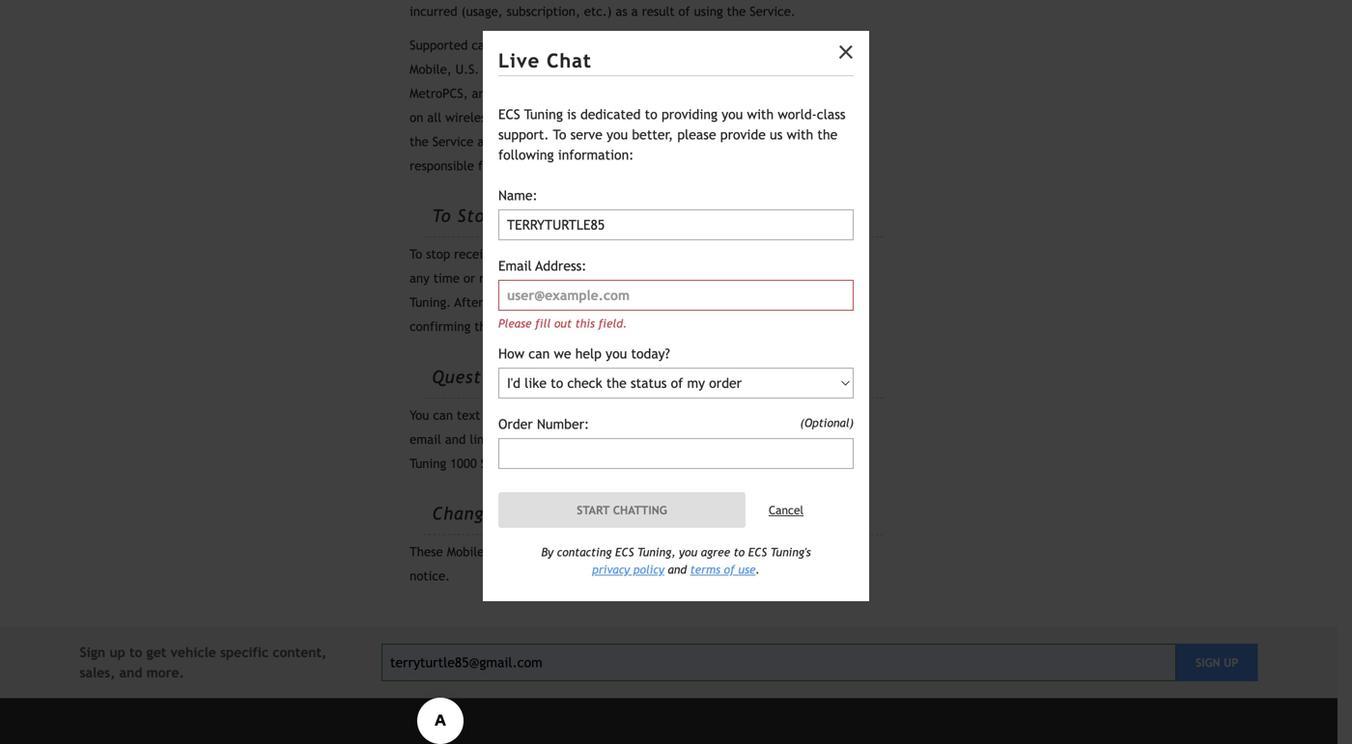 Task type: locate. For each thing, give the bounding box(es) containing it.
or right "add"
[[665, 110, 676, 125]]

we
[[554, 346, 572, 362]]

to right changes
[[508, 504, 527, 524]]

0 horizontal spatial for
[[478, 159, 495, 174]]

sign inside button
[[1196, 656, 1221, 670]]

2 vertical spatial are
[[614, 545, 632, 560]]

0 vertical spatial with
[[747, 107, 774, 122]]

u.s.
[[456, 62, 479, 77]]

provide up the errors
[[721, 127, 766, 143]]

1 horizontal spatial are
[[614, 545, 632, 560]]

0 horizontal spatial will
[[645, 295, 666, 310]]

or left the errors
[[716, 159, 727, 174]]

with left an on the right
[[815, 408, 840, 423]]

1 vertical spatial us
[[790, 432, 802, 447]]

sign up
[[1196, 656, 1239, 670]]

1 vertical spatial stop
[[512, 271, 541, 286]]

us down world-
[[770, 127, 783, 143]]

of inside to stop receiving text messages from ecs tuning, text the word stop to 26979 any time or reply stop                   to any of the text messages you have received from ecs tuning. after texting stop to 26979,                   you will receive one additional message confirming that your request has been processed.
[[584, 271, 595, 286]]

all
[[427, 110, 442, 125]]

please fill out this field.
[[499, 317, 627, 330]]

0 vertical spatial for
[[478, 159, 495, 174]]

boost,
[[785, 38, 821, 53]]

up inside sign up to get vehicle specific content, sales, and more.
[[110, 645, 125, 661]]

an
[[844, 408, 858, 423]]

mobile
[[447, 545, 484, 560]]

for left following
[[478, 159, 495, 174]]

0 vertical spatial or
[[665, 110, 676, 125]]

specific
[[220, 645, 269, 661]]

0 vertical spatial tuning,
[[650, 247, 691, 262]]

to
[[645, 107, 658, 122], [809, 247, 821, 262], [544, 271, 556, 286], [564, 295, 576, 310], [635, 408, 647, 423], [495, 432, 506, 447], [508, 504, 527, 524], [682, 545, 694, 560], [734, 546, 745, 559], [129, 645, 142, 661]]

the
[[818, 127, 838, 143], [410, 134, 429, 149], [722, 247, 741, 262], [599, 271, 618, 286]]

0 vertical spatial terms
[[533, 504, 583, 524]]

sign for sign up to get vehicle specific content, sales, and more.
[[80, 645, 105, 661]]

start chatting
[[577, 504, 667, 517]]

you up field.
[[622, 295, 642, 310]]

1 vertical spatial to
[[432, 206, 452, 226]]

any up tuning.
[[410, 271, 430, 286]]

change
[[698, 545, 738, 560]]

for inside supported carriers are at & t, t-mobile, verizon wireless, sprint, boost, virgin mobile,                   u.s. cellular, cricket, alltel, cincinnati bell, cellcom, c-spire, ntelos, metropcs, and other                   smaller regional carriers. the service may not be available on all wireless carriers. ecs tuning                   may add or remove any wireless carrier from the service at any time without notice. ecs tuning and                   mobile carriers are not responsible for any undue delays, failure of delivery, or errors in messages.
[[478, 159, 495, 174]]

you inside the by contacting ecs tuning, you agree to ecs tuning's privacy policy and terms of use .
[[679, 546, 698, 559]]

serve
[[571, 127, 603, 143]]

of right failure at top
[[647, 159, 659, 174]]

help up "customer"
[[537, 408, 562, 423]]

tuning, up policy at the left bottom of the page
[[638, 546, 676, 559]]

been
[[601, 320, 629, 334]]

2 horizontal spatial with
[[815, 408, 840, 423]]

message
[[802, 295, 850, 310]]

1 vertical spatial will
[[720, 408, 740, 423]]

0 horizontal spatial mobile,
[[410, 62, 452, 77]]

receiving
[[454, 247, 506, 262]]

this
[[693, 408, 716, 423]]

cricket,
[[534, 62, 580, 77]]

failure
[[606, 159, 643, 174]]

messages right email
[[538, 247, 591, 262]]

terms
[[691, 563, 721, 577]]

2 vertical spatial or
[[464, 271, 475, 286]]

0 vertical spatial carriers.
[[627, 86, 675, 101]]

wireless,
[[687, 38, 739, 53]]

reply
[[479, 271, 508, 286]]

0 horizontal spatial of
[[584, 271, 595, 286]]

the inside ecs tuning is dedicated to providing you with world-class support. to serve you better, please provide us with the following information:
[[818, 127, 838, 143]]

to stop the service
[[432, 206, 602, 226]]

0 horizontal spatial help
[[537, 408, 562, 423]]

&
[[558, 38, 567, 53]]

1 vertical spatial of
[[584, 271, 595, 286]]

none text field inside the live chat document
[[499, 439, 854, 470]]

in
[[769, 159, 779, 174]]

text up link
[[457, 408, 481, 423]]

delays,
[[561, 159, 602, 174]]

1 horizontal spatial up
[[1224, 656, 1239, 670]]

will up "processed."
[[645, 295, 666, 310]]

1 horizontal spatial you
[[669, 432, 689, 447]]

to left get
[[129, 645, 142, 661]]

2 vertical spatial with
[[815, 408, 840, 423]]

can up email
[[433, 408, 453, 423]]

1 horizontal spatial will
[[720, 408, 740, 423]]

t-
[[585, 38, 595, 53]]

at left support.
[[478, 134, 489, 149]]

ecs down "other"
[[499, 107, 520, 122]]

1 horizontal spatial wireless
[[750, 110, 796, 125]]

1 horizontal spatial carriers
[[771, 134, 815, 149]]

0 horizontal spatial to
[[410, 247, 422, 262]]

to
[[553, 127, 567, 143], [432, 206, 452, 226], [410, 247, 422, 262]]

to inside sign up to get vehicle specific content, sales, and more.
[[129, 645, 142, 661]]

tuning down email
[[410, 456, 446, 471]]

the down name:
[[502, 206, 534, 226]]

name:
[[499, 188, 538, 203]]

2 vertical spatial of
[[724, 563, 735, 577]]

and inside sign up to get vehicle specific content, sales, and more.
[[119, 666, 142, 681]]

to up use
[[734, 546, 745, 559]]

tuning's
[[771, 546, 811, 559]]

0 vertical spatial from
[[843, 110, 870, 125]]

0 vertical spatial us
[[770, 127, 783, 143]]

1 horizontal spatial the
[[679, 86, 700, 101]]

the up providing
[[679, 86, 700, 101]]

on
[[410, 110, 424, 125]]

0 vertical spatial not
[[777, 86, 796, 101]]

to up "terms"
[[682, 545, 694, 560]]

any up name:
[[499, 159, 519, 174]]

0 vertical spatial notice.
[[595, 134, 635, 149]]

and left conditions
[[525, 545, 546, 560]]

of left use
[[724, 563, 735, 577]]

ecs down "smaller"
[[548, 110, 568, 125]]

of
[[647, 159, 659, 174], [584, 271, 595, 286], [724, 563, 735, 577]]

are down carrier
[[819, 134, 838, 149]]

0 horizontal spatial without
[[547, 134, 591, 149]]

1 horizontal spatial us
[[790, 432, 802, 447]]

tuning, inside the by contacting ecs tuning, you agree to ecs tuning's privacy policy and terms of use .
[[638, 546, 676, 559]]

0 horizontal spatial sign
[[80, 645, 105, 661]]

how can we help you today?
[[499, 346, 670, 362]]

the inside supported carriers are at & t, t-mobile, verizon wireless, sprint, boost, virgin mobile,                   u.s. cellular, cricket, alltel, cincinnati bell, cellcom, c-spire, ntelos, metropcs, and other                   smaller regional carriers. the service may not be available on all wireless carriers. ecs tuning                   may add or remove any wireless carrier from the service at any time without notice. ecs tuning and                   mobile carriers are not responsible for any undue delays, failure of delivery, or errors in messages.
[[410, 134, 429, 149]]

0 horizontal spatial notice.
[[410, 569, 450, 584]]

1 vertical spatial can
[[433, 408, 453, 423]]

can left we
[[529, 346, 550, 362]]

or up after
[[464, 271, 475, 286]]

you inside "you can text help for help at any time to 26979. this will provide you with an email and link                   to our customer service page. you can also contact us at ecs tuning 1000 seville rd wadsworth, oh."
[[791, 408, 811, 423]]

and
[[472, 86, 493, 101], [704, 134, 725, 149], [445, 432, 466, 447], [525, 545, 546, 560], [668, 563, 687, 577], [119, 666, 142, 681]]

not
[[777, 86, 796, 101], [841, 134, 860, 149]]

any up .
[[758, 545, 778, 560]]

1 vertical spatial tuning,
[[638, 546, 676, 559]]

tuning.
[[410, 295, 451, 310]]

not left be
[[777, 86, 796, 101]]

any down "other"
[[493, 134, 513, 149]]

time down cancel
[[782, 545, 808, 560]]

text up field.
[[622, 271, 646, 286]]

for inside "you can text help for help at any time to 26979. this will provide you with an email and link                   to our customer service page. you can also contact us at ecs tuning 1000 seville rd wadsworth, oh."
[[517, 408, 533, 423]]

wireless right all
[[446, 110, 492, 125]]

and inside the by contacting ecs tuning, you agree to ecs tuning's privacy policy and terms of use .
[[668, 563, 687, 577]]

2 horizontal spatial can
[[693, 432, 713, 447]]

2 vertical spatial can
[[693, 432, 713, 447]]

today?
[[631, 346, 670, 362]]

can down this
[[693, 432, 713, 447]]

sales,
[[80, 666, 115, 681]]

0 vertical spatial provide
[[721, 127, 766, 143]]

without right tuning's
[[812, 545, 856, 560]]

to left serve
[[553, 127, 567, 143]]

without inside supported carriers are at & t, t-mobile, verizon wireless, sprint, boost, virgin mobile,                   u.s. cellular, cricket, alltel, cincinnati bell, cellcom, c-spire, ntelos, metropcs, and other                   smaller regional carriers. the service may not be available on all wireless carriers. ecs tuning                   may add or remove any wireless carrier from the service at any time without notice. ecs tuning and                   mobile carriers are not responsible for any undue delays, failure of delivery, or errors in messages.
[[547, 134, 591, 149]]

terms down changes to terms
[[488, 545, 522, 560]]

without up delays,
[[547, 134, 591, 149]]

terms inside these mobile terms and conditions are subject to change at any time without notice.
[[488, 545, 522, 560]]

0 horizontal spatial not
[[777, 86, 796, 101]]

to inside the by contacting ecs tuning, you agree to ecs tuning's privacy policy and terms of use .
[[734, 546, 745, 559]]

may
[[749, 86, 773, 101], [612, 110, 636, 125]]

2 horizontal spatial from
[[843, 110, 870, 125]]

at up use
[[742, 545, 754, 560]]

0 horizontal spatial from
[[594, 247, 622, 262]]

1 vertical spatial or
[[716, 159, 727, 174]]

from down available
[[843, 110, 870, 125]]

0 vertical spatial help
[[576, 346, 602, 362]]

has
[[578, 320, 597, 334]]

the
[[679, 86, 700, 101], [502, 206, 534, 226]]

0 horizontal spatial or
[[464, 271, 475, 286]]

to inside to stop receiving text messages from ecs tuning, text the word stop to 26979 any time or reply stop                   to any of the text messages you have received from ecs tuning. after texting stop to 26979,                   you will receive one additional message confirming that your request has been processed.
[[410, 247, 422, 262]]

you up "terms"
[[679, 546, 698, 559]]

mobile
[[729, 134, 768, 149]]

2 horizontal spatial to
[[553, 127, 567, 143]]

you
[[410, 408, 429, 423], [669, 432, 689, 447]]

ecs up privacy policy link
[[615, 546, 634, 559]]

start
[[577, 504, 610, 517]]

have
[[730, 271, 757, 286]]

to for receiving
[[410, 247, 422, 262]]

email address:
[[499, 258, 587, 274]]

notice. up failure at top
[[595, 134, 635, 149]]

messages
[[538, 247, 591, 262], [649, 271, 703, 286]]

1 vertical spatial notice.
[[410, 569, 450, 584]]

1 vertical spatial mobile,
[[410, 62, 452, 77]]

carriers. down cincinnati
[[627, 86, 675, 101]]

subject
[[636, 545, 678, 560]]

email
[[499, 258, 532, 274]]

can
[[529, 346, 550, 362], [433, 408, 453, 423], [693, 432, 713, 447]]

provide
[[721, 127, 766, 143], [744, 408, 787, 423]]

of inside the by contacting ecs tuning, you agree to ecs tuning's privacy policy and terms of use .
[[724, 563, 735, 577]]

1 horizontal spatial mobile,
[[595, 38, 638, 53]]

1 horizontal spatial for
[[517, 408, 533, 423]]

may left "add"
[[612, 110, 636, 125]]

up
[[110, 645, 125, 661], [1224, 656, 1239, 670]]

carriers down world-
[[771, 134, 815, 149]]

0 vertical spatial to
[[553, 127, 567, 143]]

will up "also"
[[720, 408, 740, 423]]

with
[[747, 107, 774, 122], [787, 127, 814, 143], [815, 408, 840, 423]]

for
[[478, 159, 495, 174], [517, 408, 533, 423]]

2 wireless from the left
[[750, 110, 796, 125]]

1 horizontal spatial terms
[[533, 504, 583, 524]]

2 horizontal spatial service
[[704, 86, 745, 101]]

1 vertical spatial are
[[819, 134, 838, 149]]

1 vertical spatial with
[[787, 127, 814, 143]]

help inside "you can text help for help at any time to 26979. this will provide you with an email and link                   to our customer service page. you can also contact us at ecs tuning 1000 seville rd wadsworth, oh."
[[537, 408, 562, 423]]

of up 26979,
[[584, 271, 595, 286]]

by
[[541, 546, 554, 559]]

from up message
[[814, 271, 841, 286]]

ecs
[[499, 107, 520, 122], [548, 110, 568, 125], [639, 134, 660, 149], [625, 247, 646, 262], [845, 271, 866, 286], [821, 432, 842, 447], [615, 546, 634, 559], [749, 546, 767, 559]]

0 vertical spatial mobile,
[[595, 38, 638, 53]]

1 vertical spatial you
[[669, 432, 689, 447]]

ecs down (optional)
[[821, 432, 842, 447]]

email
[[410, 432, 441, 447]]

0 vertical spatial you
[[410, 408, 429, 423]]

oh.
[[612, 456, 633, 471]]

at inside these mobile terms and conditions are subject to change at any time without notice.
[[742, 545, 754, 560]]

1 horizontal spatial from
[[814, 271, 841, 286]]

None text field
[[499, 439, 854, 470]]

with up the mobile
[[747, 107, 774, 122]]

live chat document
[[483, 31, 870, 602]]

will inside "you can text help for help at any time to 26979. this will provide you with an email and link                   to our customer service page. you can also contact us at ecs tuning 1000 seville rd wadsworth, oh."
[[720, 408, 740, 423]]

ecs inside "you can text help for help at any time to 26979. this will provide you with an email and link                   to our customer service page. you can also contact us at ecs tuning 1000 seville rd wadsworth, oh."
[[821, 432, 842, 447]]

service up responsible
[[433, 134, 474, 149]]

help
[[484, 408, 513, 423]]

may down c-
[[749, 86, 773, 101]]

service down the cellcom,
[[704, 86, 745, 101]]

stop up fill
[[532, 295, 560, 310]]

2 horizontal spatial of
[[724, 563, 735, 577]]

stop up texting
[[512, 271, 541, 286]]

to left the stop
[[432, 206, 452, 226]]

the inside supported carriers are at & t, t-mobile, verizon wireless, sprint, boost, virgin mobile,                   u.s. cellular, cricket, alltel, cincinnati bell, cellcom, c-spire, ntelos, metropcs, and other                   smaller regional carriers. the service may not be available on all wireless carriers. ecs tuning                   may add or remove any wireless carrier from the service at any time without notice. ecs tuning and                   mobile carriers are not responsible for any undue delays, failure of delivery, or errors in messages.
[[679, 86, 700, 101]]

1 vertical spatial messages
[[649, 271, 703, 286]]

us right contact
[[790, 432, 802, 447]]

stop up received
[[777, 247, 806, 262]]

can for please fill out this field.
[[529, 346, 550, 362]]

with down world-
[[787, 127, 814, 143]]

1 vertical spatial terms
[[488, 545, 522, 560]]

0 horizontal spatial may
[[612, 110, 636, 125]]

1 vertical spatial not
[[841, 134, 860, 149]]

.
[[756, 563, 760, 577]]

the down on
[[410, 134, 429, 149]]

ecs up .
[[749, 546, 767, 559]]

processed.
[[633, 320, 694, 334]]

tuning, down your name text box
[[650, 247, 691, 262]]

link
[[470, 432, 491, 447]]

1 vertical spatial help
[[537, 408, 562, 423]]

any inside "you can text help for help at any time to 26979. this will provide you with an email and link                   to our customer service page. you can also contact us at ecs tuning 1000 seville rd wadsworth, oh."
[[581, 408, 601, 423]]

0 horizontal spatial are
[[519, 38, 538, 53]]

from right address:
[[594, 247, 622, 262]]

and left link
[[445, 432, 466, 447]]

you down dedicated at the left top of the page
[[607, 127, 628, 143]]

you up email
[[410, 408, 429, 423]]

number:
[[537, 417, 590, 432]]

up for sign up to get vehicle specific content, sales, and more.
[[110, 645, 125, 661]]

0 horizontal spatial carriers.
[[495, 110, 544, 125]]

notice. down these
[[410, 569, 450, 584]]

0 horizontal spatial up
[[110, 645, 125, 661]]

you
[[722, 107, 743, 122], [607, 127, 628, 143], [706, 271, 726, 286], [622, 295, 642, 310], [606, 346, 627, 362], [791, 408, 811, 423], [679, 546, 698, 559]]

1 vertical spatial for
[[517, 408, 533, 423]]

Email email field
[[382, 644, 1177, 682]]

confirming
[[410, 320, 471, 334]]

address:
[[536, 258, 587, 274]]

how
[[499, 346, 525, 362]]

notice. inside supported carriers are at & t, t-mobile, verizon wireless, sprint, boost, virgin mobile,                   u.s. cellular, cricket, alltel, cincinnati bell, cellcom, c-spire, ntelos, metropcs, and other                   smaller regional carriers. the service may not be available on all wireless carriers. ecs tuning                   may add or remove any wireless carrier from the service at any time without notice. ecs tuning and                   mobile carriers are not responsible for any undue delays, failure of delivery, or errors in messages.
[[595, 134, 635, 149]]

to left 26979
[[809, 247, 821, 262]]

1 vertical spatial without
[[812, 545, 856, 560]]

the down carrier
[[818, 127, 838, 143]]

0 vertical spatial will
[[645, 295, 666, 310]]

and right sales,
[[119, 666, 142, 681]]

tuning down "smaller"
[[524, 107, 563, 122]]

fill
[[535, 317, 551, 330]]

are left at
[[519, 38, 538, 53]]

0 vertical spatial can
[[529, 346, 550, 362]]

mobile, up the alltel, at the left of page
[[595, 38, 638, 53]]

2 vertical spatial from
[[814, 271, 841, 286]]

up inside button
[[1224, 656, 1239, 670]]

not down class
[[841, 134, 860, 149]]

to up better, on the top left of the page
[[645, 107, 658, 122]]

receive
[[670, 295, 712, 310]]

please
[[499, 317, 532, 330]]

1 horizontal spatial sign
[[1196, 656, 1221, 670]]

2 horizontal spatial or
[[716, 159, 727, 174]]

2 vertical spatial service
[[540, 206, 602, 226]]

are inside these mobile terms and conditions are subject to change at any time without notice.
[[614, 545, 632, 560]]

mobile, down supported
[[410, 62, 452, 77]]

2 vertical spatial to
[[410, 247, 422, 262]]

terms up by on the left
[[533, 504, 583, 524]]

wireless
[[446, 110, 492, 125], [750, 110, 796, 125]]

ecs down 26979
[[845, 271, 866, 286]]

1 horizontal spatial of
[[647, 159, 659, 174]]

1 horizontal spatial help
[[576, 346, 602, 362]]

time down stop
[[434, 271, 460, 286]]

us inside "you can text help for help at any time to 26979. this will provide you with an email and link                   to our customer service page. you can also contact us at ecs tuning 1000 seville rd wadsworth, oh."
[[790, 432, 802, 447]]

rd
[[522, 456, 537, 471]]

sign inside sign up to get vehicle specific content, sales, and more.
[[80, 645, 105, 661]]

0 horizontal spatial us
[[770, 127, 783, 143]]

and down 'subject'
[[668, 563, 687, 577]]

1 vertical spatial provide
[[744, 408, 787, 423]]

responsible
[[410, 159, 474, 174]]

ecs down "add"
[[639, 134, 660, 149]]

0 horizontal spatial the
[[502, 206, 534, 226]]

seville
[[481, 456, 518, 471]]

be
[[799, 86, 813, 101]]

tuning inside ecs tuning is dedicated to providing you with world-class support. to serve you better, please provide us with the following information:
[[524, 107, 563, 122]]

can inside the live chat document
[[529, 346, 550, 362]]

messages.
[[783, 159, 841, 174]]

time up service
[[605, 408, 631, 423]]

to inside ecs tuning is dedicated to providing you with world-class support. to serve you better, please provide us with the following information:
[[645, 107, 658, 122]]

1 horizontal spatial not
[[841, 134, 860, 149]]

1 horizontal spatial without
[[812, 545, 856, 560]]

cancel
[[769, 504, 804, 517]]



Task type: describe. For each thing, give the bounding box(es) containing it.
without inside these mobile terms and conditions are subject to change at any time without notice.
[[812, 545, 856, 560]]

tuning, inside to stop receiving text messages from ecs tuning, text the word stop to 26979 any time or reply stop                   to any of the text messages you have received from ecs tuning. after texting stop to 26979,                   you will receive one additional message confirming that your request has been processed.
[[650, 247, 691, 262]]

and inside "you can text help for help at any time to 26979. this will provide you with an email and link                   to our customer service page. you can also contact us at ecs tuning 1000 seville rd wadsworth, oh."
[[445, 432, 466, 447]]

changes
[[432, 504, 502, 524]]

text down your name text box
[[695, 247, 718, 262]]

at inside supported carriers are at & t, t-mobile, verizon wireless, sprint, boost, virgin mobile,                   u.s. cellular, cricket, alltel, cincinnati bell, cellcom, c-spire, ntelos, metropcs, and other                   smaller regional carriers. the service may not be available on all wireless carriers. ecs tuning                   may add or remove any wireless carrier from the service at any time without notice. ecs tuning and                   mobile carriers are not responsible for any undue delays, failure of delivery, or errors in messages.
[[478, 134, 489, 149]]

0 vertical spatial are
[[519, 38, 538, 53]]

received
[[761, 271, 810, 286]]

please
[[678, 127, 717, 143]]

Your Name text field
[[499, 210, 854, 241]]

spire,
[[781, 62, 814, 77]]

support.
[[499, 127, 549, 143]]

verizon
[[641, 38, 683, 53]]

page.
[[634, 432, 666, 447]]

at
[[541, 38, 555, 53]]

1 horizontal spatial with
[[787, 127, 814, 143]]

to up page. in the bottom of the page
[[635, 408, 647, 423]]

0 vertical spatial stop
[[777, 247, 806, 262]]

with inside "you can text help for help at any time to 26979. this will provide you with an email and link                   to our customer service page. you can also contact us at ecs tuning 1000 seville rd wadsworth, oh."
[[815, 408, 840, 423]]

that
[[475, 320, 498, 334]]

start chatting button
[[499, 493, 746, 529]]

metropcs,
[[410, 86, 468, 101]]

provide inside ecs tuning is dedicated to providing you with world-class support. to serve you better, please provide us with the following information:
[[721, 127, 766, 143]]

regional
[[577, 86, 623, 101]]

use
[[739, 563, 756, 577]]

smaller
[[531, 86, 573, 101]]

and inside these mobile terms and conditions are subject to change at any time without notice.
[[525, 545, 546, 560]]

you down been
[[606, 346, 627, 362]]

to left our
[[495, 432, 506, 447]]

any inside these mobile terms and conditions are subject to change at any time without notice.
[[758, 545, 778, 560]]

supported carriers are at & t, t-mobile, verizon wireless, sprint, boost, virgin mobile,                   u.s. cellular, cricket, alltel, cincinnati bell, cellcom, c-spire, ntelos, metropcs, and other                   smaller regional carriers. the service may not be available on all wireless carriers. ecs tuning                   may add or remove any wireless carrier from the service at any time without notice. ecs tuning and                   mobile carriers are not responsible for any undue delays, failure of delivery, or errors in messages.
[[410, 38, 870, 174]]

26979,
[[580, 295, 618, 310]]

remove
[[680, 110, 723, 125]]

policy
[[634, 563, 665, 577]]

to for the
[[432, 206, 452, 226]]

terms for to
[[533, 504, 583, 524]]

service
[[590, 432, 630, 447]]

these
[[410, 545, 443, 560]]

0 vertical spatial carriers
[[472, 38, 516, 53]]

providing
[[662, 107, 718, 122]]

get
[[147, 645, 166, 661]]

texting
[[487, 295, 528, 310]]

vehicle
[[171, 645, 216, 661]]

0 horizontal spatial messages
[[538, 247, 591, 262]]

1000
[[450, 456, 477, 471]]

carrier
[[800, 110, 839, 125]]

time inside these mobile terms and conditions are subject to change at any time without notice.
[[782, 545, 808, 560]]

to inside these mobile terms and conditions are subject to change at any time without notice.
[[682, 545, 694, 560]]

privacy
[[592, 563, 630, 577]]

any up the mobile
[[727, 110, 747, 125]]

1 horizontal spatial carriers.
[[627, 86, 675, 101]]

terms of use link
[[691, 563, 756, 577]]

can for questions
[[433, 408, 453, 423]]

us inside ecs tuning is dedicated to providing you with world-class support. to serve you better, please provide us with the following information:
[[770, 127, 783, 143]]

to stop receiving text messages from ecs tuning, text the word stop to 26979 any time or reply stop                   to any of the text messages you have received from ecs tuning. after texting stop to 26979,                   you will receive one additional message confirming that your request has been processed.
[[410, 247, 866, 334]]

of inside supported carriers are at & t, t-mobile, verizon wireless, sprint, boost, virgin mobile,                   u.s. cellular, cricket, alltel, cincinnati bell, cellcom, c-spire, ntelos, metropcs, and other                   smaller regional carriers. the service may not be available on all wireless carriers. ecs tuning                   may add or remove any wireless carrier from the service at any time without notice. ecs tuning and                   mobile carriers are not responsible for any undue delays, failure of delivery, or errors in messages.
[[647, 159, 659, 174]]

cancel link
[[769, 502, 804, 519]]

and down u.s.
[[472, 86, 493, 101]]

class
[[817, 107, 846, 122]]

the up have
[[722, 247, 741, 262]]

live chat dialog
[[0, 0, 1353, 745]]

ecs down your name text box
[[625, 247, 646, 262]]

stop
[[458, 206, 496, 226]]

sign for sign up
[[1196, 656, 1221, 670]]

also
[[716, 432, 739, 447]]

tuning up delivery,
[[664, 134, 700, 149]]

c-
[[769, 62, 781, 77]]

stop
[[426, 247, 450, 262]]

any up 26979,
[[560, 271, 580, 286]]

information:
[[558, 147, 634, 163]]

at up "customer"
[[566, 408, 577, 423]]

tuning inside "you can text help for help at any time to 26979. this will provide you with an email and link                   to our customer service page. you can also contact us at ecs tuning 1000 seville rd wadsworth, oh."
[[410, 456, 446, 471]]

0 vertical spatial may
[[749, 86, 773, 101]]

sprint,
[[743, 38, 782, 53]]

text down to stop the service
[[510, 247, 534, 262]]

or inside to stop receiving text messages from ecs tuning, text the word stop to 26979 any time or reply stop                   to any of the text messages you have received from ecs tuning. after texting stop to 26979,                   you will receive one additional message confirming that your request has been processed.
[[464, 271, 475, 286]]

provide inside "you can text help for help at any time to 26979. this will provide you with an email and link                   to our customer service page. you can also contact us at ecs tuning 1000 seville rd wadsworth, oh."
[[744, 408, 787, 423]]

at down (optional)
[[806, 432, 818, 447]]

out
[[554, 317, 572, 330]]

time inside to stop receiving text messages from ecs tuning, text the word stop to 26979 any time or reply stop                   to any of the text messages you have received from ecs tuning. after texting stop to 26979,                   you will receive one additional message confirming that your request has been processed.
[[434, 271, 460, 286]]

available
[[817, 86, 869, 101]]

chat
[[547, 49, 592, 72]]

1 horizontal spatial service
[[540, 206, 602, 226]]

1 vertical spatial service
[[433, 134, 474, 149]]

better,
[[632, 127, 674, 143]]

ecs inside ecs tuning is dedicated to providing you with world-class support. to serve you better, please provide us with the following information:
[[499, 107, 520, 122]]

terms for mobile
[[488, 545, 522, 560]]

virgin
[[825, 38, 858, 53]]

sign up to get vehicle specific content, sales, and more.
[[80, 645, 327, 681]]

1 horizontal spatial messages
[[649, 271, 703, 286]]

1 horizontal spatial or
[[665, 110, 676, 125]]

other
[[497, 86, 527, 101]]

0 horizontal spatial you
[[410, 408, 429, 423]]

1 vertical spatial carriers
[[771, 134, 815, 149]]

1 wireless from the left
[[446, 110, 492, 125]]

to inside ecs tuning is dedicated to providing you with world-class support. to serve you better, please provide us with the following information:
[[553, 127, 567, 143]]

wadsworth,
[[541, 456, 608, 471]]

1 vertical spatial the
[[502, 206, 534, 226]]

agree
[[701, 546, 730, 559]]

privacy policy link
[[592, 563, 665, 577]]

request
[[531, 320, 574, 334]]

supported
[[410, 38, 468, 53]]

help inside the live chat document
[[576, 346, 602, 362]]

content,
[[273, 645, 327, 661]]

errors
[[731, 159, 765, 174]]

after
[[455, 295, 484, 310]]

(optional)
[[801, 416, 854, 430]]

customer
[[533, 432, 586, 447]]

changes to terms
[[432, 504, 583, 524]]

chatting
[[613, 504, 667, 517]]

time inside supported carriers are at & t, t-mobile, verizon wireless, sprint, boost, virgin mobile,                   u.s. cellular, cricket, alltel, cincinnati bell, cellcom, c-spire, ntelos, metropcs, and other                   smaller regional carriers. the service may not be available on all wireless carriers. ecs tuning                   may add or remove any wireless carrier from the service at any time without notice. ecs tuning and                   mobile carriers are not responsible for any undue delays, failure of delivery, or errors in messages.
[[517, 134, 543, 149]]

dedicated
[[581, 107, 641, 122]]

tuning up serve
[[572, 110, 609, 125]]

order number:
[[499, 417, 590, 432]]

ntelos,
[[818, 62, 858, 77]]

contacting
[[557, 546, 612, 559]]

is
[[567, 107, 577, 122]]

alltel,
[[584, 62, 619, 77]]

and down remove
[[704, 134, 725, 149]]

by contacting ecs tuning, you agree to ecs tuning's privacy policy and terms of use .
[[541, 546, 811, 577]]

time inside "you can text help for help at any time to 26979. this will provide you with an email and link                   to our customer service page. you can also contact us at ecs tuning 1000 seville rd wadsworth, oh."
[[605, 408, 631, 423]]

0 vertical spatial service
[[704, 86, 745, 101]]

to up out on the top left of the page
[[564, 295, 576, 310]]

will inside to stop receiving text messages from ecs tuning, text the word stop to 26979 any time or reply stop                   to any of the text messages you have received from ecs tuning. after texting stop to 26979,                   you will receive one additional message confirming that your request has been processed.
[[645, 295, 666, 310]]

user@example.com email field
[[499, 280, 854, 311]]

26979
[[825, 247, 859, 262]]

2 vertical spatial stop
[[532, 295, 560, 310]]

you up one
[[706, 271, 726, 286]]

0 horizontal spatial with
[[747, 107, 774, 122]]

t,
[[571, 38, 581, 53]]

conditions
[[550, 545, 610, 560]]

you up the mobile
[[722, 107, 743, 122]]

to right email
[[544, 271, 556, 286]]

field.
[[599, 317, 627, 330]]

from inside supported carriers are at & t, t-mobile, verizon wireless, sprint, boost, virgin mobile,                   u.s. cellular, cricket, alltel, cincinnati bell, cellcom, c-spire, ntelos, metropcs, and other                   smaller regional carriers. the service may not be available on all wireless carriers. ecs tuning                   may add or remove any wireless carrier from the service at any time without notice. ecs tuning and                   mobile carriers are not responsible for any undue delays, failure of delivery, or errors in messages.
[[843, 110, 870, 125]]

live
[[499, 49, 540, 72]]

add
[[640, 110, 661, 125]]

text inside "you can text help for help at any time to 26979. this will provide you with an email and link                   to our customer service page. you can also contact us at ecs tuning 1000 seville rd wadsworth, oh."
[[457, 408, 481, 423]]

up for sign up
[[1224, 656, 1239, 670]]

notice. inside these mobile terms and conditions are subject to change at any time without notice.
[[410, 569, 450, 584]]

1 vertical spatial carriers.
[[495, 110, 544, 125]]

the up 26979,
[[599, 271, 618, 286]]

you can text help for help at any time to 26979. this will provide you with an email and link                   to our customer service page. you can also contact us at ecs tuning 1000 seville rd wadsworth, oh.
[[410, 408, 858, 471]]

ecs tuning is dedicated to providing you with world-class support. to serve you better, please provide us with the following information:
[[499, 107, 846, 163]]

questions
[[432, 367, 517, 387]]



Task type: vqa. For each thing, say whether or not it's contained in the screenshot.
provide
yes



